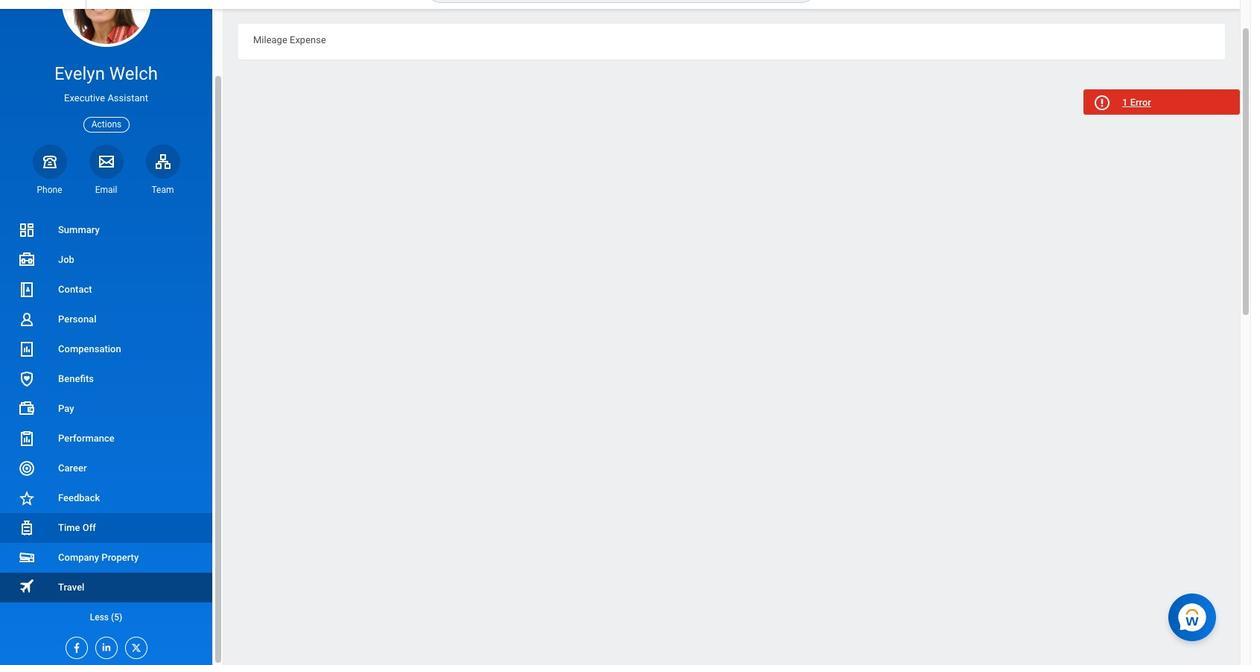 Task type: vqa. For each thing, say whether or not it's contained in the screenshot.
close environment banner Image in the right top of the page
no



Task type: describe. For each thing, give the bounding box(es) containing it.
career
[[58, 463, 87, 474]]

team evelyn welch element
[[146, 184, 180, 196]]

compensation link
[[0, 335, 212, 364]]

time off list item
[[0, 513, 212, 543]]

travel
[[58, 582, 85, 593]]

company
[[58, 552, 99, 563]]

performance
[[58, 433, 115, 444]]

summary
[[58, 224, 100, 235]]

mail image
[[97, 153, 115, 170]]

compensation image
[[18, 341, 36, 358]]

personal link
[[0, 305, 212, 335]]

job link
[[0, 245, 212, 275]]

mileage
[[253, 34, 287, 45]]

feedback image
[[18, 490, 36, 507]]

less (5) button
[[0, 603, 212, 633]]

travel image
[[18, 578, 36, 596]]

career image
[[18, 460, 36, 478]]

executive assistant
[[64, 93, 148, 104]]

executive
[[64, 93, 105, 104]]

contact link
[[0, 275, 212, 305]]

benefits link
[[0, 364, 212, 394]]

job
[[58, 254, 74, 265]]

personal image
[[18, 311, 36, 329]]

off
[[83, 522, 96, 534]]

contact image
[[18, 281, 36, 299]]

email button
[[89, 144, 123, 196]]

performance link
[[0, 424, 212, 454]]

feedback
[[58, 493, 100, 504]]

error
[[1131, 97, 1152, 108]]

mileage expense
[[253, 34, 326, 45]]

benefits image
[[18, 370, 36, 388]]

less
[[90, 612, 109, 623]]

summary image
[[18, 221, 36, 239]]

contact
[[58, 284, 92, 295]]



Task type: locate. For each thing, give the bounding box(es) containing it.
navigation pane region
[[0, 0, 224, 665]]

company property link
[[0, 543, 212, 573]]

evelyn welch
[[54, 63, 158, 84]]

1
[[1123, 97, 1128, 108]]

exclamation image
[[1097, 98, 1108, 109]]

1 error
[[1123, 97, 1152, 108]]

team
[[152, 185, 174, 195]]

pay
[[58, 403, 74, 414]]

property
[[102, 552, 139, 563]]

actions
[[91, 119, 122, 129]]

team link
[[146, 144, 180, 196]]

summary link
[[0, 215, 212, 245]]

less (5) button
[[0, 609, 212, 627]]

time off image
[[18, 519, 36, 537]]

evelyn
[[54, 63, 105, 84]]

travel link
[[0, 573, 212, 603]]

view team image
[[154, 153, 172, 170]]

(5)
[[111, 612, 122, 623]]

email evelyn welch element
[[89, 184, 123, 196]]

company property
[[58, 552, 139, 563]]

personal
[[58, 314, 96, 325]]

1 error button
[[1084, 89, 1241, 115]]

phone
[[37, 185, 62, 195]]

email
[[95, 185, 117, 195]]

time off
[[58, 522, 96, 534]]

company property image
[[18, 549, 36, 567]]

banner
[[0, 0, 1241, 9]]

linkedin image
[[96, 638, 112, 653]]

benefits
[[58, 373, 94, 384]]

list inside 'navigation pane' region
[[0, 215, 212, 633]]

less (5)
[[90, 612, 122, 623]]

facebook image
[[66, 638, 82, 654]]

pay link
[[0, 394, 212, 424]]

assistant
[[108, 93, 148, 104]]

actions button
[[83, 117, 130, 132]]

expense
[[290, 34, 326, 45]]

phone evelyn welch element
[[32, 184, 67, 196]]

workday assistant region
[[1169, 588, 1223, 642]]

list
[[0, 215, 212, 633]]

job image
[[18, 251, 36, 269]]

compensation
[[58, 343, 121, 355]]

career link
[[0, 454, 212, 484]]

time off link
[[0, 513, 212, 543]]

phone button
[[32, 144, 67, 196]]

list containing summary
[[0, 215, 212, 633]]

welch
[[109, 63, 158, 84]]

x image
[[126, 638, 142, 654]]

feedback link
[[0, 484, 212, 513]]

pay image
[[18, 400, 36, 418]]

time
[[58, 522, 80, 534]]

phone image
[[39, 153, 60, 170]]

performance image
[[18, 430, 36, 448]]



